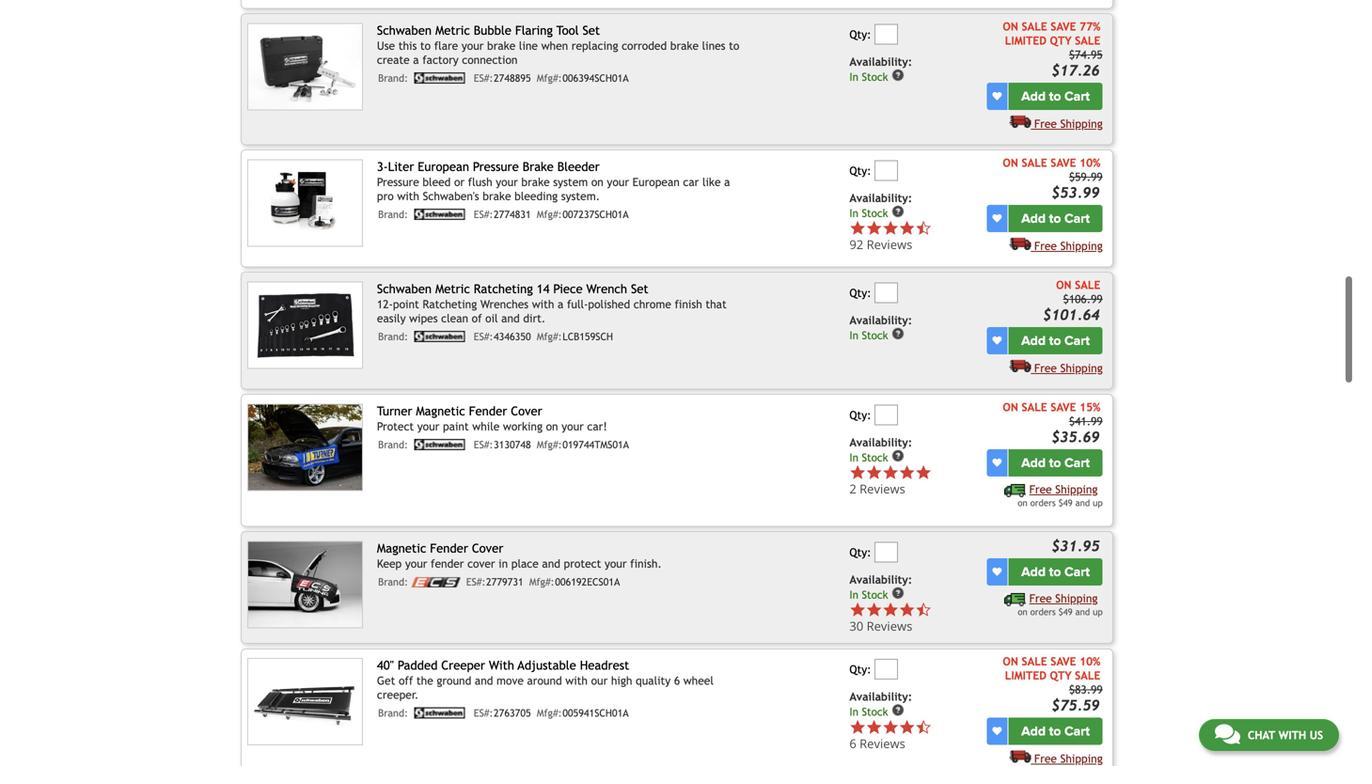 Task type: vqa. For each thing, say whether or not it's contained in the screenshot.
the 'rods' to the bottom
no



Task type: locate. For each thing, give the bounding box(es) containing it.
schwaben up the point
[[377, 282, 432, 296]]

cart down '$53.99'
[[1064, 211, 1090, 227]]

5 add to cart button from the top
[[1008, 559, 1103, 586]]

that
[[706, 297, 727, 311]]

schwaben - corporate logo image
[[411, 72, 468, 84], [411, 209, 468, 220], [411, 331, 468, 342], [411, 439, 468, 450], [411, 708, 468, 719]]

2 add to cart button from the top
[[1008, 205, 1103, 232]]

5 qty: from the top
[[849, 546, 871, 559]]

1 vertical spatial half star image
[[915, 719, 932, 736]]

quality
[[636, 674, 671, 687]]

0 vertical spatial pressure
[[473, 159, 519, 174]]

add to cart down $101.64
[[1021, 333, 1090, 349]]

save for $35.69
[[1051, 400, 1076, 414]]

get
[[377, 674, 395, 687]]

1 vertical spatial ratcheting
[[423, 297, 477, 311]]

add to wish list image for $101.64
[[992, 336, 1002, 346]]

1 orders from the top
[[1030, 498, 1056, 508]]

1 vertical spatial free shipping on orders $49 and up
[[1018, 592, 1103, 617]]

1 vertical spatial qty
[[1050, 669, 1072, 682]]

2 save from the top
[[1051, 156, 1076, 169]]

add for $53.99
[[1021, 211, 1046, 227]]

reviews
[[867, 236, 912, 253], [860, 481, 905, 498], [867, 618, 912, 635], [860, 735, 905, 752]]

free shipping for $17.26
[[1034, 117, 1103, 130]]

shipping
[[1060, 117, 1103, 130], [1060, 239, 1103, 252], [1060, 362, 1103, 375], [1055, 483, 1098, 496], [1055, 592, 1098, 605], [1060, 752, 1103, 766]]

on
[[591, 175, 604, 188], [546, 420, 558, 433], [1018, 498, 1027, 508], [1018, 607, 1027, 617]]

4 add to cart from the top
[[1021, 455, 1090, 471]]

0 vertical spatial set
[[582, 23, 600, 38]]

european
[[418, 159, 469, 174], [632, 175, 680, 188]]

turner
[[377, 404, 412, 418]]

add to cart button
[[1008, 83, 1103, 110], [1008, 205, 1103, 232], [1008, 327, 1103, 355], [1008, 450, 1103, 477], [1008, 559, 1103, 586], [1008, 718, 1103, 745]]

cart down $75.59
[[1064, 724, 1090, 740]]

1 in from the top
[[849, 71, 858, 83]]

0 vertical spatial half star image
[[915, 602, 932, 618]]

ground
[[437, 674, 471, 687]]

0 vertical spatial qty
[[1050, 34, 1072, 47]]

es#2763705 - 005941sch01a - 40" padded creeper with adjustable headrest  - get off the ground and move around with our high quality 6 wheel creeper. - schwaben - audi bmw volkswagen mercedes benz mini porsche image
[[247, 658, 363, 746]]

10% inside on sale save 10% $59.99 $53.99
[[1080, 156, 1100, 169]]

sale up "$83.99"
[[1075, 669, 1100, 682]]

availability:
[[849, 55, 912, 68], [849, 191, 912, 204], [849, 314, 912, 327], [849, 436, 912, 449], [849, 573, 912, 586], [849, 690, 912, 703]]

save left 77%
[[1051, 20, 1076, 33]]

to right lines
[[729, 39, 739, 52]]

1 vertical spatial european
[[632, 175, 680, 188]]

$49 up $31.95
[[1058, 498, 1073, 508]]

sale
[[1075, 34, 1100, 47], [1075, 669, 1100, 682]]

3 add to cart from the top
[[1021, 333, 1090, 349]]

1 vertical spatial sale
[[1075, 669, 1100, 682]]

es#: left the 2774831
[[474, 209, 493, 220]]

brake
[[487, 39, 516, 52], [670, 39, 699, 52], [521, 175, 550, 188], [483, 189, 511, 202]]

2 add to wish list image from the top
[[992, 214, 1002, 223]]

4 save from the top
[[1051, 655, 1076, 668]]

metric
[[435, 23, 470, 38], [435, 282, 470, 296]]

0 vertical spatial 6
[[674, 674, 680, 687]]

availability: for 92
[[849, 191, 912, 204]]

3 save from the top
[[1051, 400, 1076, 414]]

1 horizontal spatial 6
[[849, 735, 856, 752]]

on for $17.26
[[1003, 20, 1018, 33]]

limited inside "on sale save 10% limited qty sale $83.99 $75.59"
[[1005, 669, 1046, 682]]

cover inside turner magnetic fender cover protect your paint while working on your car!
[[511, 404, 542, 418]]

ratcheting up wrenches
[[474, 282, 533, 296]]

5 availability: in stock from the top
[[849, 573, 912, 601]]

qty up the $74.95
[[1050, 34, 1072, 47]]

cover
[[467, 557, 495, 570]]

mfg#: down place
[[529, 576, 554, 588]]

2
[[849, 481, 856, 498]]

sale inside "on sale save 10% limited qty sale $83.99 $75.59"
[[1022, 655, 1047, 668]]

1 vertical spatial $49
[[1058, 607, 1073, 617]]

add for $101.64
[[1021, 333, 1046, 349]]

orders up $31.95
[[1030, 498, 1056, 508]]

pressure
[[473, 159, 519, 174], [377, 175, 419, 188]]

ratcheting
[[474, 282, 533, 296], [423, 297, 477, 311]]

stock for 6
[[862, 706, 888, 719]]

qty up "$83.99"
[[1050, 669, 1072, 682]]

schwaben for ecs - corporate logo image
[[411, 577, 460, 588]]

schwaben for $17.26
[[377, 23, 432, 38]]

magnetic
[[416, 404, 465, 418], [377, 541, 426, 556]]

turner magnetic fender cover link
[[377, 404, 542, 418]]

0 horizontal spatial a
[[413, 53, 419, 66]]

qty for $75.59
[[1050, 669, 1072, 682]]

14
[[537, 282, 550, 296]]

with left our
[[565, 674, 588, 687]]

schwaben inside 'schwaben metric bubble flaring tool set use this to flare your brake line when replacing corroded brake lines to create a factory connection'
[[377, 23, 432, 38]]

your down the schwaben metric bubble flaring tool set link
[[462, 39, 484, 52]]

shipping down $75.59
[[1060, 752, 1103, 766]]

schwaben inside schwaben metric ratcheting 14 piece wrench set 12-point ratcheting wrenches with a full-polished chrome finish that easily wipes clean of oil and dirt.
[[377, 282, 432, 296]]

6 brand: from the top
[[378, 708, 408, 719]]

4 add from the top
[[1021, 455, 1046, 471]]

$101.64
[[1043, 306, 1100, 323]]

qty: for $35.69
[[849, 409, 871, 422]]

006394sch01a
[[563, 72, 629, 84]]

1 vertical spatial question sign image
[[892, 449, 905, 463]]

free shipping up 15%
[[1034, 362, 1103, 375]]

brand: down create
[[378, 72, 408, 84]]

6 availability: in stock from the top
[[849, 690, 912, 719]]

tool
[[556, 23, 579, 38]]

availability: in stock for 2
[[849, 436, 912, 464]]

orders up "on sale save 10% limited qty sale $83.99 $75.59"
[[1030, 607, 1056, 617]]

6 availability: from the top
[[849, 690, 912, 703]]

0 vertical spatial up
[[1093, 498, 1103, 508]]

stock for 92
[[862, 207, 888, 220]]

schwaben metric ratcheting 14 piece wrench set 12-point ratcheting wrenches with a full-polished chrome finish that easily wipes clean of oil and dirt.
[[377, 282, 727, 325]]

0 vertical spatial cover
[[511, 404, 542, 418]]

on sale $106.99 $101.64
[[1043, 278, 1103, 323]]

a
[[413, 53, 419, 66], [724, 175, 730, 188], [558, 297, 564, 311]]

of
[[472, 312, 482, 325]]

0 vertical spatial fender
[[469, 404, 507, 418]]

add to cart for $53.99
[[1021, 211, 1090, 227]]

1 horizontal spatial cover
[[511, 404, 542, 418]]

save for $53.99
[[1051, 156, 1076, 169]]

orders
[[1030, 498, 1056, 508], [1030, 607, 1056, 617]]

half star image for 30 reviews
[[915, 602, 932, 618]]

1 add to cart from the top
[[1021, 88, 1090, 104]]

sale for $35.69
[[1022, 400, 1047, 414]]

to down $35.69
[[1049, 455, 1061, 471]]

2 10% from the top
[[1080, 655, 1100, 668]]

save inside on sale save 10% $59.99 $53.99
[[1051, 156, 1076, 169]]

star image inside 2 reviews link
[[866, 465, 882, 481]]

free shipping image down "on sale save 10% limited qty sale $83.99 $75.59"
[[1009, 750, 1031, 763]]

0 vertical spatial free shipping on orders $49 and up
[[1018, 483, 1103, 508]]

with right pro
[[397, 189, 419, 202]]

mfg#:
[[537, 72, 562, 84], [537, 209, 562, 220], [537, 331, 562, 343], [537, 439, 562, 451], [529, 576, 554, 588], [537, 708, 562, 719]]

$83.99
[[1069, 683, 1103, 696]]

3 add from the top
[[1021, 333, 1046, 349]]

or
[[454, 175, 465, 188]]

free shipping image
[[1009, 237, 1031, 250], [1009, 359, 1031, 372], [1004, 484, 1026, 497], [1004, 593, 1026, 606], [1009, 750, 1031, 763]]

2 add to cart from the top
[[1021, 211, 1090, 227]]

0 vertical spatial 10%
[[1080, 156, 1100, 169]]

on inside on sale save 77% limited qty sale $74.95 $17.26
[[1003, 20, 1018, 33]]

1 10% from the top
[[1080, 156, 1100, 169]]

add to cart button for $35.69
[[1008, 450, 1103, 477]]

3 in from the top
[[849, 329, 858, 342]]

2 in from the top
[[849, 207, 858, 220]]

es#2774831 - 007237sch01a - 3-liter european pressure brake bleeder - pressure bleed or flush your brake system on your european car like a pro with schwaben's brake bleeding system. - schwaben - audi bmw volkswagen mercedes benz mini porsche image
[[247, 159, 363, 247]]

None text field
[[875, 24, 898, 45], [875, 283, 898, 303], [875, 542, 898, 563], [875, 24, 898, 45], [875, 283, 898, 303], [875, 542, 898, 563]]

half star image for 6 reviews
[[915, 719, 932, 736]]

set
[[582, 23, 600, 38], [631, 282, 648, 296]]

sale for $17.26
[[1022, 20, 1047, 33]]

1 92 reviews link from the top
[[849, 220, 983, 253]]

brand: for 2 reviews
[[378, 439, 408, 451]]

magnetic up paint
[[416, 404, 465, 418]]

1 schwaben from the top
[[377, 23, 432, 38]]

free down $35.69
[[1029, 483, 1052, 496]]

shipping up $59.99
[[1060, 117, 1103, 130]]

factory
[[422, 53, 459, 66]]

3 free shipping from the top
[[1034, 362, 1103, 375]]

6 qty: from the top
[[849, 663, 871, 676]]

1 vertical spatial schwaben
[[377, 282, 432, 296]]

free shipping image down on sale save 10% $59.99 $53.99 on the right
[[1009, 237, 1031, 250]]

add to cart button down $75.59
[[1008, 718, 1103, 745]]

fender inside turner magnetic fender cover protect your paint while working on your car!
[[469, 404, 507, 418]]

1 limited from the top
[[1005, 34, 1046, 47]]

qty inside "on sale save 10% limited qty sale $83.99 $75.59"
[[1050, 669, 1072, 682]]

sale inside the on sale $106.99 $101.64
[[1075, 278, 1100, 291]]

sale inside "on sale save 10% limited qty sale $83.99 $75.59"
[[1075, 669, 1100, 682]]

brand: down creeper.
[[378, 708, 408, 719]]

free right free shipping image on the top right of page
[[1034, 117, 1057, 130]]

availability: for 6
[[849, 690, 912, 703]]

1 vertical spatial metric
[[435, 282, 470, 296]]

2 cart from the top
[[1064, 211, 1090, 227]]

2 question sign image from the top
[[892, 205, 905, 218]]

2 92 reviews link from the top
[[849, 236, 932, 253]]

metric inside 'schwaben metric bubble flaring tool set use this to flare your brake line when replacing corroded brake lines to create a factory connection'
[[435, 23, 470, 38]]

0 vertical spatial question sign image
[[892, 327, 905, 340]]

bleeder
[[557, 159, 600, 174]]

european left car at the right top of the page
[[632, 175, 680, 188]]

free for $101.64
[[1034, 362, 1057, 375]]

$49 down $31.95
[[1058, 607, 1073, 617]]

ratcheting up clean
[[423, 297, 477, 311]]

add to cart button down $17.26
[[1008, 83, 1103, 110]]

1 add from the top
[[1021, 88, 1046, 104]]

star image
[[849, 220, 866, 237], [866, 220, 882, 237], [882, 220, 899, 237], [849, 465, 866, 481], [882, 465, 899, 481], [899, 465, 915, 481], [915, 465, 932, 481], [882, 602, 899, 618], [899, 602, 915, 618], [849, 719, 866, 736], [866, 719, 882, 736], [882, 719, 899, 736], [899, 719, 915, 736]]

qty: for $75.59
[[849, 663, 871, 676]]

sale inside on sale save 77% limited qty sale $74.95 $17.26
[[1075, 34, 1100, 47]]

40" padded creeper with adjustable headrest link
[[377, 658, 629, 673]]

on for $35.69
[[1003, 400, 1018, 414]]

sale inside on sale save 77% limited qty sale $74.95 $17.26
[[1022, 20, 1047, 33]]

brake up bleeding
[[521, 175, 550, 188]]

on down on sale save 15% $41.99 $35.69
[[1018, 498, 1027, 508]]

0 horizontal spatial cover
[[472, 541, 503, 556]]

3 question sign image from the top
[[892, 587, 905, 600]]

1 vertical spatial a
[[724, 175, 730, 188]]

0 horizontal spatial 6
[[674, 674, 680, 687]]

3 cart from the top
[[1064, 333, 1090, 349]]

reviews for 92 reviews
[[867, 236, 912, 253]]

es#: down while in the bottom left of the page
[[474, 439, 493, 451]]

1 qty: from the top
[[849, 28, 871, 41]]

on up 'es#: 3130748 mfg#: 019744tms01a'
[[546, 420, 558, 433]]

1 vertical spatial pressure
[[377, 175, 419, 188]]

sale for $75.59
[[1075, 669, 1100, 682]]

free down $31.95
[[1029, 592, 1052, 605]]

on inside on sale save 15% $41.99 $35.69
[[1003, 400, 1018, 414]]

to for add to wish list image
[[1049, 455, 1061, 471]]

schwaben - corporate logo image for 92 reviews
[[411, 209, 468, 220]]

schwaben - corporate logo image down factory
[[411, 72, 468, 84]]

92 reviews link
[[849, 220, 983, 253], [849, 236, 932, 253]]

availability: in stock for 30
[[849, 573, 912, 601]]

mfg#: down bleeding
[[537, 209, 562, 220]]

on up "on sale save 10% limited qty sale $83.99 $75.59"
[[1018, 607, 1027, 617]]

add to cart down $31.95
[[1021, 564, 1090, 580]]

5 add to wish list image from the top
[[992, 727, 1002, 736]]

3-liter european pressure brake bleeder pressure bleed or flush your brake system on your european car like a pro with schwaben's brake bleeding system.
[[377, 159, 730, 202]]

on inside 3-liter european pressure brake bleeder pressure bleed or flush your brake system on your european car like a pro with schwaben's brake bleeding system.
[[591, 175, 604, 188]]

to for $53.99's add to wish list icon
[[1049, 211, 1061, 227]]

None text field
[[875, 160, 898, 181], [875, 405, 898, 426], [875, 659, 898, 680], [875, 160, 898, 181], [875, 405, 898, 426], [875, 659, 898, 680]]

stock
[[862, 71, 888, 83], [862, 207, 888, 220], [862, 329, 888, 342], [862, 451, 888, 464], [862, 589, 888, 601], [862, 706, 888, 719]]

with inside '40" padded creeper with adjustable headrest get off the ground and move around with our high quality 6 wheel creeper.'
[[565, 674, 588, 687]]

10%
[[1080, 156, 1100, 169], [1080, 655, 1100, 668]]

1 vertical spatial up
[[1093, 607, 1103, 617]]

2 brand: from the top
[[378, 209, 408, 220]]

2 free shipping from the top
[[1034, 239, 1103, 252]]

free down '$53.99'
[[1034, 239, 1057, 252]]

a down piece
[[558, 297, 564, 311]]

to for $101.64's add to wish list icon
[[1049, 333, 1061, 349]]

availability: in stock
[[849, 55, 912, 83], [849, 191, 912, 220], [849, 314, 912, 342], [849, 436, 912, 464], [849, 573, 912, 601], [849, 690, 912, 719]]

1 free shipping from the top
[[1034, 117, 1103, 130]]

5 brand: from the top
[[378, 576, 408, 588]]

padded
[[398, 658, 438, 673]]

your left paint
[[417, 420, 439, 433]]

0 vertical spatial magnetic
[[416, 404, 465, 418]]

$17.26
[[1051, 62, 1100, 79]]

flaring
[[515, 23, 553, 38]]

sale inside on sale save 15% $41.99 $35.69
[[1022, 400, 1047, 414]]

schwaben - corporate logo image down schwaben's
[[411, 209, 468, 220]]

4 brand: from the top
[[378, 439, 408, 451]]

up up $31.95
[[1093, 498, 1103, 508]]

77%
[[1080, 20, 1100, 33]]

10% inside "on sale save 10% limited qty sale $83.99 $75.59"
[[1080, 655, 1100, 668]]

line
[[519, 39, 538, 52]]

free shipping image
[[1009, 115, 1031, 128]]

add to cart for $17.26
[[1021, 88, 1090, 104]]

free shipping down $75.59
[[1034, 752, 1103, 766]]

and up es#: 2779731 mfg#: 006192ecs01a
[[542, 557, 560, 570]]

save inside "on sale save 10% limited qty sale $83.99 $75.59"
[[1051, 655, 1076, 668]]

1 vertical spatial orders
[[1030, 607, 1056, 617]]

question sign image for 92 reviews
[[892, 205, 905, 218]]

free shipping image for $75.59
[[1009, 750, 1031, 763]]

question sign image for 30 reviews
[[892, 587, 905, 600]]

free shipping
[[1034, 117, 1103, 130], [1034, 239, 1103, 252], [1034, 362, 1103, 375], [1034, 752, 1103, 766]]

add to cart for $101.64
[[1021, 333, 1090, 349]]

0 vertical spatial sale
[[1075, 34, 1100, 47]]

connection
[[462, 53, 518, 66]]

metric up clean
[[435, 282, 470, 296]]

sale up the $74.95
[[1075, 34, 1100, 47]]

1 2 reviews link from the top
[[849, 465, 983, 498]]

our
[[591, 674, 608, 687]]

set up chrome
[[631, 282, 648, 296]]

free shipping image up on sale save 15% $41.99 $35.69
[[1009, 359, 1031, 372]]

2 half star image from the top
[[915, 719, 932, 736]]

to
[[420, 39, 431, 52], [729, 39, 739, 52], [1049, 88, 1061, 104], [1049, 211, 1061, 227], [1049, 333, 1061, 349], [1049, 455, 1061, 471], [1049, 564, 1061, 580], [1049, 724, 1061, 740]]

a right like
[[724, 175, 730, 188]]

add to wish list image
[[992, 92, 1002, 101], [992, 214, 1002, 223], [992, 336, 1002, 346], [992, 568, 1002, 577], [992, 727, 1002, 736]]

on inside on sale save 10% $59.99 $53.99
[[1003, 156, 1018, 169]]

2 vertical spatial a
[[558, 297, 564, 311]]

$49
[[1058, 498, 1073, 508], [1058, 607, 1073, 617]]

4 qty: from the top
[[849, 409, 871, 422]]

2 schwaben - corporate logo image from the top
[[411, 209, 468, 220]]

to down $31.95
[[1049, 564, 1061, 580]]

add to cart button down '$53.99'
[[1008, 205, 1103, 232]]

0 vertical spatial schwaben
[[377, 23, 432, 38]]

save inside on sale save 77% limited qty sale $74.95 $17.26
[[1051, 20, 1076, 33]]

sale inside on sale save 10% $59.99 $53.99
[[1022, 156, 1047, 169]]

es#2779731 - 006192ecs01a - magnetic fender cover - keep your fender cover in place and protect your finish. - schwaben for ecs - audi bmw volkswagen mercedes benz mini image
[[247, 541, 363, 629]]

turner magnetic fender cover protect your paint while working on your car!
[[377, 404, 607, 433]]

2 add from the top
[[1021, 211, 1046, 227]]

question sign image down 92 reviews
[[892, 327, 905, 340]]

schwaben - corporate logo image down ground
[[411, 708, 468, 719]]

add to cart for $75.59
[[1021, 724, 1090, 740]]

add to cart down $35.69
[[1021, 455, 1090, 471]]

2 reviews link
[[849, 465, 983, 498], [849, 481, 932, 498]]

1 availability: in stock from the top
[[849, 55, 912, 83]]

pressure down liter
[[377, 175, 419, 188]]

with inside schwaben metric ratcheting 14 piece wrench set 12-point ratcheting wrenches with a full-polished chrome finish that easily wipes clean of oil and dirt.
[[532, 297, 554, 311]]

1 horizontal spatial european
[[632, 175, 680, 188]]

fender up while in the bottom left of the page
[[469, 404, 507, 418]]

qty: for $53.99
[[849, 164, 871, 177]]

0 vertical spatial european
[[418, 159, 469, 174]]

half star image
[[915, 602, 932, 618], [915, 719, 932, 736]]

2 availability: in stock from the top
[[849, 191, 912, 220]]

cart down $35.69
[[1064, 455, 1090, 471]]

a down 'this'
[[413, 53, 419, 66]]

es#:
[[474, 72, 493, 84], [474, 209, 493, 220], [474, 331, 493, 343], [474, 439, 493, 451], [466, 576, 486, 588], [474, 708, 493, 719]]

4 question sign image from the top
[[892, 704, 905, 717]]

shipping up 15%
[[1060, 362, 1103, 375]]

to for add to wish list icon related to $17.26
[[1049, 88, 1061, 104]]

1 vertical spatial limited
[[1005, 669, 1046, 682]]

qty inside on sale save 77% limited qty sale $74.95 $17.26
[[1050, 34, 1072, 47]]

add to cart button for $101.64
[[1008, 327, 1103, 355]]

5 cart from the top
[[1064, 564, 1090, 580]]

0 horizontal spatial fender
[[430, 541, 468, 556]]

mfg#: for 2 reviews
[[537, 439, 562, 451]]

schwaben - corporate logo image for 2 reviews
[[411, 439, 468, 450]]

6 stock from the top
[[862, 706, 888, 719]]

add to cart down $75.59
[[1021, 724, 1090, 740]]

2 free shipping on orders $49 and up from the top
[[1018, 592, 1103, 617]]

4 schwaben - corporate logo image from the top
[[411, 439, 468, 450]]

2 reviews
[[849, 481, 905, 498]]

free shipping down '$53.99'
[[1034, 239, 1103, 252]]

wrench
[[586, 282, 627, 296]]

fender
[[469, 404, 507, 418], [430, 541, 468, 556]]

4 in from the top
[[849, 451, 858, 464]]

in
[[849, 71, 858, 83], [849, 207, 858, 220], [849, 329, 858, 342], [849, 451, 858, 464], [849, 589, 858, 601], [849, 706, 858, 719]]

metric up "flare"
[[435, 23, 470, 38]]

with down 14
[[532, 297, 554, 311]]

cart for $53.99
[[1064, 211, 1090, 227]]

add to cart down '$53.99'
[[1021, 211, 1090, 227]]

0 vertical spatial metric
[[435, 23, 470, 38]]

4 add to cart button from the top
[[1008, 450, 1103, 477]]

1 add to cart button from the top
[[1008, 83, 1103, 110]]

0 vertical spatial a
[[413, 53, 419, 66]]

a inside 3-liter european pressure brake bleeder pressure bleed or flush your brake system on your european car like a pro with schwaben's brake bleeding system.
[[724, 175, 730, 188]]

4 availability: in stock from the top
[[849, 436, 912, 464]]

set up replacing
[[582, 23, 600, 38]]

free shipping image for $101.64
[[1009, 359, 1031, 372]]

4 stock from the top
[[862, 451, 888, 464]]

1 vertical spatial 10%
[[1080, 655, 1100, 668]]

3 add to wish list image from the top
[[992, 336, 1002, 346]]

6 add from the top
[[1021, 724, 1046, 740]]

on inside the on sale $106.99 $101.64
[[1056, 278, 1071, 291]]

2 sale from the top
[[1075, 669, 1100, 682]]

5 add from the top
[[1021, 564, 1046, 580]]

cart down $17.26
[[1064, 88, 1090, 104]]

reviews for 6 reviews
[[860, 735, 905, 752]]

metric inside schwaben metric ratcheting 14 piece wrench set 12-point ratcheting wrenches with a full-polished chrome finish that easily wipes clean of oil and dirt.
[[435, 282, 470, 296]]

brake down flush
[[483, 189, 511, 202]]

qty: for $101.64
[[849, 286, 871, 300]]

4346350
[[494, 331, 531, 343]]

set inside schwaben metric ratcheting 14 piece wrench set 12-point ratcheting wrenches with a full-polished chrome finish that easily wipes clean of oil and dirt.
[[631, 282, 648, 296]]

cart
[[1064, 88, 1090, 104], [1064, 211, 1090, 227], [1064, 333, 1090, 349], [1064, 455, 1090, 471], [1064, 564, 1090, 580], [1064, 724, 1090, 740]]

1 metric from the top
[[435, 23, 470, 38]]

1 half star image from the top
[[915, 602, 932, 618]]

1 6 reviews link from the top
[[849, 719, 983, 752]]

0 vertical spatial ratcheting
[[474, 282, 533, 296]]

1 vertical spatial fender
[[430, 541, 468, 556]]

1 schwaben - corporate logo image from the top
[[411, 72, 468, 84]]

a inside 'schwaben metric bubble flaring tool set use this to flare your brake line when replacing corroded brake lines to create a factory connection'
[[413, 53, 419, 66]]

your inside 'schwaben metric bubble flaring tool set use this to flare your brake line when replacing corroded brake lines to create a factory connection'
[[462, 39, 484, 52]]

add to cart
[[1021, 88, 1090, 104], [1021, 211, 1090, 227], [1021, 333, 1090, 349], [1021, 455, 1090, 471], [1021, 564, 1090, 580], [1021, 724, 1090, 740]]

0 vertical spatial limited
[[1005, 34, 1046, 47]]

3 add to cart button from the top
[[1008, 327, 1103, 355]]

brand: for 6 reviews
[[378, 708, 408, 719]]

019744tms01a
[[563, 439, 629, 451]]

5 availability: from the top
[[849, 573, 912, 586]]

on
[[1003, 20, 1018, 33], [1003, 156, 1018, 169], [1056, 278, 1071, 291], [1003, 400, 1018, 414], [1003, 655, 1018, 668]]

mfg#: down "when" on the left
[[537, 72, 562, 84]]

brand: down the "easily"
[[378, 331, 408, 343]]

to down $101.64
[[1049, 333, 1061, 349]]

add for $35.69
[[1021, 455, 1046, 471]]

5 in from the top
[[849, 589, 858, 601]]

cart down $31.95
[[1064, 564, 1090, 580]]

2 limited from the top
[[1005, 669, 1046, 682]]

system
[[553, 175, 588, 188]]

1 add to wish list image from the top
[[992, 92, 1002, 101]]

save up "$83.99"
[[1051, 655, 1076, 668]]

1 horizontal spatial set
[[631, 282, 648, 296]]

es#: down cover
[[466, 576, 486, 588]]

mfg#: down around
[[537, 708, 562, 719]]

1 qty from the top
[[1050, 34, 1072, 47]]

0 horizontal spatial set
[[582, 23, 600, 38]]

1 horizontal spatial fender
[[469, 404, 507, 418]]

add to cart button for $53.99
[[1008, 205, 1103, 232]]

2 up from the top
[[1093, 607, 1103, 617]]

es#: left 2763705
[[474, 708, 493, 719]]

1 cart from the top
[[1064, 88, 1090, 104]]

5 schwaben - corporate logo image from the top
[[411, 708, 468, 719]]

and down "with"
[[475, 674, 493, 687]]

$74.95
[[1069, 48, 1103, 61]]

brand: down pro
[[378, 209, 408, 220]]

to down $75.59
[[1049, 724, 1061, 740]]

on inside "on sale save 10% limited qty sale $83.99 $75.59"
[[1003, 655, 1018, 668]]

add to cart button down $35.69
[[1008, 450, 1103, 477]]

1 question sign image from the top
[[892, 327, 905, 340]]

6 in from the top
[[849, 706, 858, 719]]

2 qty: from the top
[[849, 164, 871, 177]]

question sign image
[[892, 327, 905, 340], [892, 449, 905, 463]]

2 horizontal spatial a
[[724, 175, 730, 188]]

2 stock from the top
[[862, 207, 888, 220]]

10% up "$83.99"
[[1080, 655, 1100, 668]]

off
[[399, 674, 413, 687]]

qty for $17.26
[[1050, 34, 1072, 47]]

1 30 reviews link from the top
[[849, 602, 983, 635]]

metric for $101.64
[[435, 282, 470, 296]]

0 vertical spatial orders
[[1030, 498, 1056, 508]]

half star image right the 6 reviews
[[915, 719, 932, 736]]

question sign image
[[892, 69, 905, 82], [892, 205, 905, 218], [892, 587, 905, 600], [892, 704, 905, 717]]

es#2748895 - 006394sch01a - schwaben metric bubble flaring tool set  - use this to flare your brake line when replacing corroded brake lines to create a factory connection - schwaben - audi bmw volkswagen mercedes benz mini porsche image
[[247, 23, 363, 110]]

creeper.
[[377, 688, 419, 701]]

0 vertical spatial $49
[[1058, 498, 1073, 508]]

schwaben up 'this'
[[377, 23, 432, 38]]

1 vertical spatial magnetic
[[377, 541, 426, 556]]

3 qty: from the top
[[849, 286, 871, 300]]

es#4346350 - lcb159sch - schwaben metric ratcheting 14 piece wrench set - 12-point ratcheting wrenches with a full-polished chrome finish that easily wipes clean of oil and dirt. - schwaben - audi bmw volkswagen mercedes benz mini porsche image
[[247, 282, 363, 369]]

like
[[702, 175, 721, 188]]

qty: for $17.26
[[849, 28, 871, 41]]

magnetic fender cover keep your fender cover in place and protect your finish.
[[377, 541, 662, 570]]

in for 92
[[849, 207, 858, 220]]

limited inside on sale save 77% limited qty sale $74.95 $17.26
[[1005, 34, 1046, 47]]

with
[[489, 658, 514, 673]]

replacing
[[571, 39, 618, 52]]

2 qty from the top
[[1050, 669, 1072, 682]]

5 add to cart from the top
[[1021, 564, 1090, 580]]

1 save from the top
[[1051, 20, 1076, 33]]

free shipping right free shipping image on the top right of page
[[1034, 117, 1103, 130]]

1 horizontal spatial a
[[558, 297, 564, 311]]

keep
[[377, 557, 402, 570]]

add for $17.26
[[1021, 88, 1046, 104]]

1 vertical spatial cover
[[472, 541, 503, 556]]

cover
[[511, 404, 542, 418], [472, 541, 503, 556]]

star image
[[899, 220, 915, 237], [866, 465, 882, 481], [849, 602, 866, 618], [866, 602, 882, 618]]

cart for $101.64
[[1064, 333, 1090, 349]]

save inside on sale save 15% $41.99 $35.69
[[1051, 400, 1076, 414]]

schwaben - corporate logo image down clean
[[411, 331, 468, 342]]

1 vertical spatial set
[[631, 282, 648, 296]]



Task type: describe. For each thing, give the bounding box(es) containing it.
reviews for 30 reviews
[[867, 618, 912, 635]]

and up $31.95
[[1075, 498, 1090, 508]]

2 $49 from the top
[[1058, 607, 1073, 617]]

bubble
[[474, 23, 511, 38]]

add to cart button for $17.26
[[1008, 83, 1103, 110]]

shipping for $101.64
[[1060, 362, 1103, 375]]

$75.59
[[1051, 697, 1100, 714]]

add to wish list image for $75.59
[[992, 727, 1002, 736]]

3 schwaben - corporate logo image from the top
[[411, 331, 468, 342]]

3-liter european pressure brake bleeder link
[[377, 159, 600, 174]]

your down 3-liter european pressure brake bleeder 'link'
[[496, 175, 518, 188]]

2 2 reviews link from the top
[[849, 481, 932, 498]]

point
[[393, 297, 419, 311]]

brake left lines
[[670, 39, 699, 52]]

protect
[[377, 420, 414, 433]]

set inside 'schwaben metric bubble flaring tool set use this to flare your brake line when replacing corroded brake lines to create a factory connection'
[[582, 23, 600, 38]]

car
[[683, 175, 699, 188]]

free shipping for $75.59
[[1034, 752, 1103, 766]]

3-
[[377, 159, 388, 174]]

2748895
[[494, 72, 531, 84]]

10% for $53.99
[[1080, 156, 1100, 169]]

headrest
[[580, 658, 629, 673]]

2763705
[[494, 708, 531, 719]]

and inside schwaben metric ratcheting 14 piece wrench set 12-point ratcheting wrenches with a full-polished chrome finish that easily wipes clean of oil and dirt.
[[501, 312, 520, 325]]

finish
[[675, 297, 702, 311]]

to for $75.59's add to wish list icon
[[1049, 724, 1061, 740]]

$35.69
[[1051, 429, 1100, 446]]

on sale save 77% limited qty sale $74.95 $17.26
[[1003, 20, 1103, 79]]

and down $31.95
[[1075, 607, 1090, 617]]

a inside schwaben metric ratcheting 14 piece wrench set 12-point ratcheting wrenches with a full-polished chrome finish that easily wipes clean of oil and dirt.
[[558, 297, 564, 311]]

on sale save 15% $41.99 $35.69
[[1003, 400, 1103, 446]]

1 vertical spatial 6
[[849, 735, 856, 752]]

40" padded creeper with adjustable headrest get off the ground and move around with our high quality 6 wheel creeper.
[[377, 658, 714, 701]]

the
[[416, 674, 433, 687]]

piece
[[553, 282, 583, 296]]

free for $53.99
[[1034, 239, 1057, 252]]

create
[[377, 53, 410, 66]]

protect
[[564, 557, 601, 570]]

1 availability: from the top
[[849, 55, 912, 68]]

cart for $17.26
[[1064, 88, 1090, 104]]

your left finish.
[[605, 557, 627, 570]]

es#: 2774831 mfg#: 007237sch01a
[[474, 209, 629, 220]]

to for 2nd add to wish list icon from the bottom of the page
[[1049, 564, 1061, 580]]

brand: for 92 reviews
[[378, 209, 408, 220]]

es#: for 92 reviews
[[474, 209, 493, 220]]

metric for $17.26
[[435, 23, 470, 38]]

polished
[[588, 297, 630, 311]]

stock for 2
[[862, 451, 888, 464]]

shipping down $35.69
[[1055, 483, 1098, 496]]

es#: down connection
[[474, 72, 493, 84]]

add to wish list image for $53.99
[[992, 214, 1002, 223]]

mfg#: for 6 reviews
[[537, 708, 562, 719]]

dirt.
[[523, 312, 546, 325]]

1 brand: from the top
[[378, 72, 408, 84]]

free shipping for $101.64
[[1034, 362, 1103, 375]]

add to cart button for $75.59
[[1008, 718, 1103, 745]]

and inside '40" padded creeper with adjustable headrest get off the ground and move around with our high quality 6 wheel creeper.'
[[475, 674, 493, 687]]

on for $53.99
[[1003, 156, 1018, 169]]

question sign image for 6 reviews
[[892, 704, 905, 717]]

3 availability: in stock from the top
[[849, 314, 912, 342]]

006192ecs01a
[[555, 576, 620, 588]]

es#: for 2 reviews
[[474, 439, 493, 451]]

add to cart for $35.69
[[1021, 455, 1090, 471]]

4 add to wish list image from the top
[[992, 568, 1002, 577]]

on for $75.59
[[1003, 655, 1018, 668]]

to right 'this'
[[420, 39, 431, 52]]

3 availability: from the top
[[849, 314, 912, 327]]

30 reviews
[[849, 618, 912, 635]]

place
[[511, 557, 539, 570]]

shipping down $31.95
[[1055, 592, 1098, 605]]

around
[[527, 674, 562, 687]]

1 horizontal spatial pressure
[[473, 159, 519, 174]]

clean
[[441, 312, 468, 325]]

es#: 2748895 mfg#: 006394sch01a
[[474, 72, 629, 84]]

in
[[499, 557, 508, 570]]

2 question sign image from the top
[[892, 449, 905, 463]]

$53.99
[[1051, 184, 1100, 201]]

save for $75.59
[[1051, 655, 1076, 668]]

0 horizontal spatial pressure
[[377, 175, 419, 188]]

3 stock from the top
[[862, 329, 888, 342]]

finish.
[[630, 557, 662, 570]]

in for 6
[[849, 706, 858, 719]]

creeper
[[441, 658, 485, 673]]

availability: for 30
[[849, 573, 912, 586]]

mfg#: for 30 reviews
[[529, 576, 554, 588]]

6 reviews
[[849, 735, 905, 752]]

on sale save 10% $59.99 $53.99
[[1003, 156, 1103, 201]]

$106.99
[[1063, 292, 1103, 306]]

lcb159sch
[[563, 331, 613, 343]]

chat with us link
[[1199, 719, 1339, 751]]

es#: for 30 reviews
[[466, 576, 486, 588]]

chat with us
[[1248, 729, 1323, 742]]

free shipping image for $35.69
[[1004, 484, 1026, 497]]

2 6 reviews link from the top
[[849, 735, 932, 752]]

30
[[849, 618, 863, 635]]

this
[[398, 39, 417, 52]]

when
[[541, 39, 568, 52]]

2 30 reviews link from the top
[[849, 618, 932, 635]]

schwaben metric bubble flaring tool set use this to flare your brake line when replacing corroded brake lines to create a factory connection
[[377, 23, 739, 66]]

12-
[[377, 297, 393, 311]]

sale for $101.64
[[1075, 278, 1100, 291]]

brake down bubble
[[487, 39, 516, 52]]

2 orders from the top
[[1030, 607, 1056, 617]]

magnetic fender cover link
[[377, 541, 503, 556]]

in for 30
[[849, 589, 858, 601]]

sale for $53.99
[[1022, 156, 1047, 169]]

availability: for 2
[[849, 436, 912, 449]]

brand: for 30 reviews
[[378, 576, 408, 588]]

1 $49 from the top
[[1058, 498, 1073, 508]]

limited for $17.26
[[1005, 34, 1046, 47]]

availability: in stock for 92
[[849, 191, 912, 220]]

car!
[[587, 420, 607, 433]]

1 question sign image from the top
[[892, 69, 905, 82]]

schwaben metric ratcheting 14 piece wrench set link
[[377, 282, 648, 296]]

1 stock from the top
[[862, 71, 888, 83]]

free for $17.26
[[1034, 117, 1057, 130]]

1 free shipping on orders $49 and up from the top
[[1018, 483, 1103, 508]]

shipping for $53.99
[[1060, 239, 1103, 252]]

easily
[[377, 312, 406, 325]]

magnetic inside turner magnetic fender cover protect your paint while working on your car!
[[416, 404, 465, 418]]

system.
[[561, 189, 600, 202]]

on inside turner magnetic fender cover protect your paint while working on your car!
[[546, 420, 558, 433]]

005941sch01a
[[563, 708, 629, 719]]

cart for $75.59
[[1064, 724, 1090, 740]]

0 horizontal spatial european
[[418, 159, 469, 174]]

2779731
[[486, 576, 523, 588]]

with left the us
[[1278, 729, 1306, 742]]

your left car!
[[562, 420, 584, 433]]

es#3130748 - 019744tms01a - turner magnetic fender cover - protect your paint while working on your car! - schwaben - audi bmw volkswagen mercedes benz mini porsche image
[[247, 404, 363, 491]]

92
[[849, 236, 863, 253]]

availability: in stock for 6
[[849, 690, 912, 719]]

wheel
[[683, 674, 714, 687]]

free for $75.59
[[1034, 752, 1057, 766]]

fender
[[431, 557, 464, 570]]

paint
[[443, 420, 469, 433]]

use
[[377, 39, 395, 52]]

free shipping image up "on sale save 10% limited qty sale $83.99 $75.59"
[[1004, 593, 1026, 606]]

free shipping for $53.99
[[1034, 239, 1103, 252]]

your right the keep
[[405, 557, 427, 570]]

reviews for 2 reviews
[[860, 481, 905, 498]]

mfg#: down dirt.
[[537, 331, 562, 343]]

add for $75.59
[[1021, 724, 1046, 740]]

limited for $75.59
[[1005, 669, 1046, 682]]

15%
[[1080, 400, 1100, 414]]

92 reviews
[[849, 236, 912, 253]]

comments image
[[1215, 723, 1240, 746]]

2774831
[[494, 209, 531, 220]]

add to wish list image for $17.26
[[992, 92, 1002, 101]]

chat
[[1248, 729, 1275, 742]]

mfg#: for 92 reviews
[[537, 209, 562, 220]]

10% for qty
[[1080, 655, 1100, 668]]

working
[[503, 420, 543, 433]]

brake
[[523, 159, 554, 174]]

in for 2
[[849, 451, 858, 464]]

schwaben metric bubble flaring tool set link
[[377, 23, 600, 38]]

6 inside '40" padded creeper with adjustable headrest get off the ground and move around with our high quality 6 wheel creeper.'
[[674, 674, 680, 687]]

add to wish list image
[[992, 458, 1002, 468]]

your up 007237sch01a
[[607, 175, 629, 188]]

$41.99
[[1069, 415, 1103, 428]]

1 up from the top
[[1093, 498, 1103, 508]]

shipping for $17.26
[[1060, 117, 1103, 130]]

corroded
[[622, 39, 667, 52]]

fender inside magnetic fender cover keep your fender cover in place and protect your finish.
[[430, 541, 468, 556]]

es#: down the of
[[474, 331, 493, 343]]

on for $101.64
[[1056, 278, 1071, 291]]

save for $17.26
[[1051, 20, 1076, 33]]

and inside magnetic fender cover keep your fender cover in place and protect your finish.
[[542, 557, 560, 570]]

bleeding
[[514, 189, 558, 202]]

magnetic inside magnetic fender cover keep your fender cover in place and protect your finish.
[[377, 541, 426, 556]]

$59.99
[[1069, 170, 1103, 183]]

es#: 2779731 mfg#: 006192ecs01a
[[466, 576, 620, 588]]

move
[[497, 674, 524, 687]]

sale for $75.59
[[1022, 655, 1047, 668]]

half star image
[[915, 220, 932, 237]]

flush
[[468, 175, 492, 188]]

es#: 4346350 mfg#: lcb159sch
[[474, 331, 613, 343]]

us
[[1310, 729, 1323, 742]]

cart for $35.69
[[1064, 455, 1090, 471]]

with inside 3-liter european pressure brake bleeder pressure bleed or flush your brake system on your european car like a pro with schwaben's brake bleeding system.
[[397, 189, 419, 202]]

flare
[[434, 39, 458, 52]]

cover inside magnetic fender cover keep your fender cover in place and protect your finish.
[[472, 541, 503, 556]]

oil
[[485, 312, 498, 325]]

es#: for 6 reviews
[[474, 708, 493, 719]]

es#: 3130748 mfg#: 019744tms01a
[[474, 439, 629, 451]]

schwaben's
[[423, 189, 479, 202]]

liter
[[388, 159, 414, 174]]

adjustable
[[518, 658, 576, 673]]

es#: 2763705 mfg#: 005941sch01a
[[474, 708, 629, 719]]

schwaben for $101.64
[[377, 282, 432, 296]]

free shipping image for $53.99
[[1009, 237, 1031, 250]]

007237sch01a
[[563, 209, 629, 220]]

stock for 30
[[862, 589, 888, 601]]

sale for $17.26
[[1075, 34, 1100, 47]]

chrome
[[634, 297, 671, 311]]

3 brand: from the top
[[378, 331, 408, 343]]



